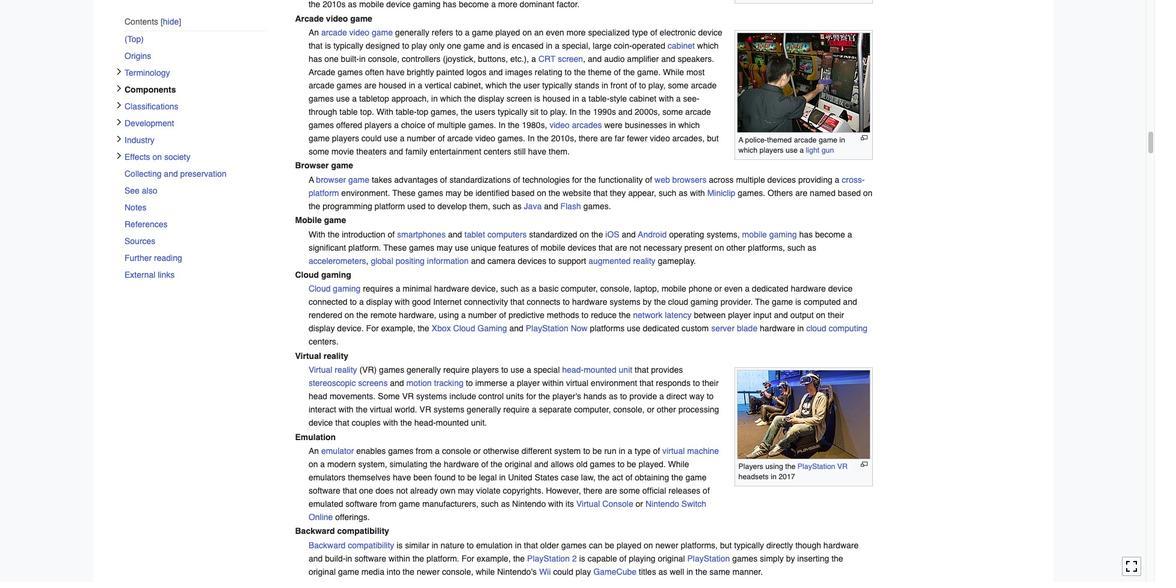 Task type: describe. For each thing, give the bounding box(es) containing it.
development
[[124, 118, 174, 128]]

number inside were businesses in which game players could use a number of arcade video games. in the 2010s, there are far fewer video arcades, but some movie theaters and family entertainment centers still have them.
[[407, 134, 436, 143]]

a for a police-themed arcade game in which players use a
[[739, 135, 744, 145]]

and inside 'virtual reality (vr) games generally require players to use a special head-mounted unit that provides stereoscopic screens and motion tracking'
[[390, 379, 404, 388]]

browser
[[316, 175, 346, 185]]

functionality
[[599, 175, 643, 185]]

remote
[[371, 311, 397, 321]]

that inside has become a significant platform. these games may use unique features of mobile devices that are not necessary present on other platforms, such as accelerometers , global positing information and camera devices to support augmented reality gameplay.
[[599, 243, 613, 253]]

with down browsers
[[690, 188, 705, 198]]

to left play,
[[640, 81, 647, 90]]

miniclip link
[[708, 188, 736, 198]]

0 vertical spatial screen
[[558, 54, 583, 64]]

0 vertical spatial housed
[[379, 81, 407, 90]]

video down businesses
[[650, 134, 670, 143]]

however,
[[546, 486, 581, 496]]

hardware inside is similar in nature to emulation in that older games can be played on newer platforms, but typically directly though hardware and build-in software within the platform. for example, the
[[824, 541, 859, 551]]

are inside 'games. others are named based on the programming platform used to develop them, such as'
[[796, 188, 808, 198]]

a left see-
[[677, 94, 681, 104]]

their inside between player input and output on their display device. for example, the
[[828, 311, 845, 321]]

hardware up the reduce
[[573, 298, 608, 307]]

virtual console or
[[577, 500, 646, 509]]

speakers.
[[678, 54, 715, 64]]

or inside 'to immerse a player within virtual environment that responds to their head movements. some vr systems include control units for the player's hands as to provide a direct way to interact with the virtual world. vr systems generally require a separate computer, console, or other processing device that couples with the head-mounted unit.'
[[647, 405, 655, 415]]

of inside has become a significant platform. these games may use unique features of mobile devices that are not necessary present on other platforms, such as accelerometers , global positing information and camera devices to support augmented reality gameplay.
[[532, 243, 539, 253]]

which inside which has one built-in console, controllers (joystick, buttons, etc.), a
[[698, 41, 719, 51]]

family
[[406, 147, 428, 157]]

cross- platform link
[[309, 175, 865, 198]]

reality for virtual reality (vr) games generally require players to use a special head-mounted unit that provides stereoscopic screens and motion tracking
[[335, 366, 357, 375]]

industry link
[[124, 132, 265, 149]]

centers
[[484, 147, 512, 157]]

ios link
[[606, 230, 620, 239]]

gamecube link
[[594, 568, 637, 577]]

hardware up internet
[[434, 284, 469, 294]]

of down top
[[428, 120, 435, 130]]

modern
[[328, 460, 356, 470]]

type inside generally refers to a game played on an even more specialized type of electronic device that is typically designed to play only one game and is encased in a special, large coin-operated
[[633, 28, 648, 37]]

now
[[571, 324, 588, 334]]

games inside 'virtual reality (vr) games generally require players to use a special head-mounted unit that provides stereoscopic screens and motion tracking'
[[379, 366, 405, 375]]

cloud inside xbox cloud gaming and playstation now platforms use dedicated custom server blade hardware in cloud computing centers.
[[807, 324, 827, 334]]

phone
[[689, 284, 713, 294]]

gaming inside requires a minimal hardware device, such as a basic computer, console, laptop, mobile phone or even a dedicated hardware device connected to a display with good internet connectivity that connects to hardware systems by the cloud gaming provider. the game is computed and rendered on the remote hardware, using a number of predictive methods to reduce the
[[691, 298, 719, 307]]

way
[[690, 392, 705, 402]]

a browser game takes advantages of standardizations of technologies for the functionality of web browsers across multiple devices providing a
[[309, 175, 842, 185]]

the up found
[[430, 460, 442, 470]]

a left direct
[[660, 392, 665, 402]]

x small image
[[115, 135, 123, 143]]

logos
[[467, 67, 487, 77]]

0 horizontal spatial devices
[[518, 256, 547, 266]]

a up table
[[352, 94, 357, 104]]

not inside has become a significant platform. these games may use unique features of mobile devices that are not necessary present on other platforms, such as accelerometers , global positing information and camera devices to support augmented reality gameplay.
[[630, 243, 642, 253]]

games up used
[[418, 188, 444, 198]]

players inside were businesses in which game players could use a number of arcade video games. in the 2010s, there are far fewer video arcades, but some movie theaters and family entertainment centers still have them.
[[332, 134, 359, 143]]

which up games,
[[440, 94, 462, 104]]

most
[[687, 67, 705, 77]]

the up significant
[[328, 230, 340, 239]]

is inside is similar in nature to emulation in that older games can be played on newer platforms, but typically directly though hardware and build-in software within the platform. for example, the
[[397, 541, 403, 551]]

to up way
[[693, 379, 700, 388]]

society
[[164, 152, 190, 162]]

1 vertical spatial cloud gaming
[[309, 284, 361, 294]]

are inside has become a significant platform. these games may use unique features of mobile devices that are not necessary present on other platforms, such as accelerometers , global positing information and camera devices to support augmented reality gameplay.
[[615, 243, 628, 253]]

1 vertical spatial systems
[[417, 392, 447, 402]]

are inside were businesses in which game players could use a number of arcade video games. in the 2010s, there are far fewer video arcades, but some movie theaters and family entertainment centers still have them.
[[601, 134, 613, 143]]

and inside xbox cloud gaming and playstation now platforms use dedicated custom server blade hardware in cloud computing centers.
[[510, 324, 524, 334]]

to down "crt screen" link on the top of page
[[565, 67, 572, 77]]

to inside 'virtual reality (vr) games generally require players to use a special head-mounted unit that provides stereoscopic screens and motion tracking'
[[502, 366, 509, 375]]

head- inside 'to immerse a player within virtual environment that responds to their head movements. some vr systems include control units for the player's hands as to provide a direct way to interact with the virtual world. vr systems generally require a separate computer, console, or other processing device that couples with the head-mounted unit.'
[[415, 419, 436, 428]]

the down the playstation "link"
[[696, 568, 708, 577]]

some up see-
[[668, 81, 689, 90]]

a inside which has one built-in console, controllers (joystick, buttons, etc.), a
[[532, 54, 536, 64]]

type inside the an emulator enables games from a console or otherwise different system to be run in a type of virtual machine on a modern system, simulating the hardware of the original and allows old games to be played. while emulators themselves have been found to be legal in united states case law, the act of obtaining the game software that one does not already own may violate copyrights. however, there are some official releases of emulated software from game manufacturers, such as nintendo with its
[[635, 447, 651, 456]]

the up releases
[[672, 473, 684, 483]]

manner.
[[733, 568, 763, 577]]

video up an arcade video game
[[326, 14, 348, 23]]

light gun link
[[806, 146, 835, 155]]

requires
[[363, 284, 394, 294]]

, inside , and audio amplifier and speakers. arcade games often have brightly painted logos and images relating to the theme of the game. while most arcade games are housed in a vertical cabinet, which the user typically stands in front of to play, some arcade games use a tabletop approach, in which the display screen is housed in a table-style cabinet with a see- through table top. with table-top games, the users typically sit to play. in the 1990s and 2000s, some arcade games offered players a choice of multiple games. in the 1980s,
[[583, 54, 586, 64]]

0 vertical spatial virtual
[[566, 379, 589, 388]]

even inside generally refers to a game played on an even more specialized type of electronic device that is typically designed to play only one game and is encased in a special, large coin-operated
[[546, 28, 565, 37]]

1 horizontal spatial cabinet
[[668, 41, 695, 51]]

1 vertical spatial virtual
[[370, 405, 393, 415]]

games up through in the top of the page
[[309, 94, 334, 104]]

while inside , and audio amplifier and speakers. arcade games often have brightly painted logos and images relating to the theme of the game. while most arcade games are housed in a vertical cabinet, which the user typically stands in front of to play, some arcade games use a tabletop approach, in which the display screen is housed in a table-style cabinet with a see- through table top. with table-top games, the users typically sit to play. in the 1990s and 2000s, some arcade games offered players a choice of multiple games. in the 1980s,
[[663, 67, 685, 77]]

0 vertical spatial for
[[573, 175, 582, 185]]

server
[[712, 324, 735, 334]]

for inside between player input and output on their display device. for example, the
[[366, 324, 379, 334]]

which inside were businesses in which game players could use a number of arcade video games. in the 2010s, there are far fewer video arcades, but some movie theaters and family entertainment centers still have them.
[[679, 120, 700, 130]]

predictive
[[509, 311, 545, 321]]

0 vertical spatial arcade
[[295, 14, 324, 23]]

connects
[[527, 298, 561, 307]]

on inside is similar in nature to emulation in that older games can be played on newer platforms, but typically directly though hardware and build-in software within the platform. for example, the
[[644, 541, 654, 551]]

gaming up connected at bottom
[[333, 284, 361, 294]]

of up legal
[[482, 460, 489, 470]]

the up separate
[[539, 392, 550, 402]]

game inside a police-themed arcade game in which players use a
[[819, 135, 838, 145]]

1980s,
[[522, 120, 548, 130]]

though
[[796, 541, 822, 551]]

be left run
[[593, 447, 602, 456]]

0 vertical spatial from
[[416, 447, 433, 456]]

1 horizontal spatial multiple
[[737, 175, 766, 185]]

to up act
[[618, 460, 625, 470]]

of up switch
[[703, 486, 710, 496]]

be up them,
[[464, 188, 474, 198]]

and right ios
[[622, 230, 636, 239]]

a up provider.
[[745, 284, 750, 294]]

an for an emulator enables games from a console or otherwise different system to be run in a type of virtual machine on a modern system, simulating the hardware of the original and allows old games to be played. while emulators themselves have been found to be legal in united states case law, the act of obtaining the game software that one does not already own may violate copyrights. however, there are some official releases of emulated software from game manufacturers, such as nintendo with its
[[309, 447, 319, 456]]

2 vertical spatial systems
[[434, 405, 465, 415]]

releases
[[669, 486, 701, 496]]

0 vertical spatial cloud gaming
[[295, 270, 351, 280]]

has inside which has one built-in console, controllers (joystick, buttons, etc.), a
[[309, 54, 322, 64]]

typically left the sit
[[498, 107, 528, 117]]

1 based from the left
[[512, 188, 535, 198]]

these inside has become a significant platform. these games may use unique features of mobile devices that are not necessary present on other platforms, such as accelerometers , global positing information and camera devices to support augmented reality gameplay.
[[384, 243, 407, 253]]

on inside has become a significant platform. these games may use unique features of mobile devices that are not necessary present on other platforms, such as accelerometers , global positing information and camera devices to support augmented reality gameplay.
[[715, 243, 725, 253]]

become
[[816, 230, 846, 239]]

arcade up through in the top of the page
[[309, 81, 335, 90]]

game down programming
[[324, 216, 346, 225]]

video up the designed in the top left of the page
[[350, 28, 370, 37]]

inserting
[[798, 554, 830, 564]]

0 vertical spatial backward compatibility
[[295, 527, 389, 537]]

the up device.
[[357, 311, 368, 321]]

0 horizontal spatial vr
[[402, 392, 414, 402]]

they
[[610, 188, 626, 198]]

camera
[[488, 256, 516, 266]]

is inside , and audio amplifier and speakers. arcade games often have brightly painted logos and images relating to the theme of the game. while most arcade games are housed in a vertical cabinet, which the user typically stands in front of to play, some arcade games use a tabletop approach, in which the display screen is housed in a table-style cabinet with a see- through table top. with table-top games, the users typically sit to play. in the 1990s and 2000s, some arcade games offered players a choice of multiple games. in the 1980s,
[[535, 94, 541, 104]]

platform inside "cross- platform"
[[309, 188, 339, 198]]

and inside requires a minimal hardware device, such as a basic computer, console, laptop, mobile phone or even a dedicated hardware device connected to a display with good internet connectivity that connects to hardware systems by the cloud gaming provider. the game is computed and rendered on the remote hardware, using a number of predictive methods to reduce the
[[844, 298, 858, 307]]

a up emulators
[[320, 460, 325, 470]]

2 horizontal spatial original
[[658, 554, 685, 564]]

nintendo switch online link
[[309, 500, 707, 523]]

fewer
[[627, 134, 648, 143]]

x small image for classifications
[[115, 102, 123, 109]]

the down the world.
[[401, 419, 412, 428]]

connected
[[309, 298, 348, 307]]

sources
[[124, 236, 155, 246]]

the left 1980s,
[[508, 120, 520, 130]]

see also
[[124, 186, 157, 196]]

playstation 2 link
[[528, 554, 577, 564]]

its
[[566, 500, 574, 509]]

build-
[[325, 554, 346, 564]]

use inside , and audio amplifier and speakers. arcade games often have brightly painted logos and images relating to the theme of the game. while most arcade games are housed in a vertical cabinet, which the user typically stands in front of to play, some arcade games use a tabletop approach, in which the display screen is housed in a table-style cabinet with a see- through table top. with table-top games, the users typically sit to play. in the 1990s and 2000s, some arcade games offered players a choice of multiple games. in the 1980s,
[[336, 94, 350, 104]]

to up now
[[582, 311, 589, 321]]

1 horizontal spatial devices
[[568, 243, 597, 253]]

a right refers
[[465, 28, 470, 37]]

a left choice
[[394, 120, 399, 130]]

use inside 'virtual reality (vr) games generally require players to use a special head-mounted unit that provides stereoscopic screens and motion tracking'
[[511, 366, 525, 375]]

within inside is similar in nature to emulation in that older games can be played on newer platforms, but typically directly though hardware and build-in software within the platform. for example, the
[[389, 554, 410, 564]]

1 vertical spatial backward compatibility
[[309, 541, 394, 551]]

2010s,
[[551, 134, 577, 143]]

is right 2 on the bottom of the page
[[580, 554, 586, 564]]

in right legal
[[499, 473, 506, 483]]

(top)
[[124, 34, 144, 44]]

to immerse a player within virtual environment that responds to their head movements. some vr systems include control units for the player's hands as to provide a direct way to interact with the virtual world. vr systems generally require a separate computer, console, or other processing device that couples with the head-mounted unit.
[[309, 379, 720, 428]]

0 horizontal spatial from
[[380, 500, 397, 509]]

a down "brightly"
[[418, 81, 423, 90]]

the down images
[[510, 81, 521, 90]]

display inside requires a minimal hardware device, such as a basic computer, console, laptop, mobile phone or even a dedicated hardware device connected to a display with good internet connectivity that connects to hardware systems by the cloud gaming provider. the game is computed and rendered on the remote hardware, using a number of predictive methods to reduce the
[[366, 298, 393, 307]]

movie
[[332, 147, 354, 157]]

hardware up computed
[[791, 284, 826, 294]]

in down vertical
[[432, 94, 438, 104]]

businesses
[[625, 120, 667, 130]]

software inside is similar in nature to emulation in that older games can be played on newer platforms, but typically directly though hardware and build-in software within the platform. for example, the
[[355, 554, 387, 564]]

games. inside , and audio amplifier and speakers. arcade games often have brightly painted logos and images relating to the theme of the game. while most arcade games are housed in a vertical cabinet, which the user typically stands in front of to play, some arcade games use a tabletop approach, in which the display screen is housed in a table-style cabinet with a see- through table top. with table-top games, the users typically sit to play. in the 1990s and 2000s, some arcade games offered players a choice of multiple games. in the 1980s,
[[469, 120, 496, 130]]

be left played.
[[627, 460, 637, 470]]

operating
[[670, 230, 705, 239]]

use inside has become a significant platform. these games may use unique features of mobile devices that are not necessary present on other platforms, such as accelerometers , global positing information and camera devices to support augmented reality gameplay.
[[455, 243, 469, 253]]

within inside 'to immerse a player within virtual environment that responds to their head movements. some vr systems include control units for the player's hands as to provide a direct way to interact with the virtual world. vr systems generally require a separate computer, console, or other processing device that couples with the head-mounted unit.'
[[543, 379, 564, 388]]

that left they
[[594, 188, 608, 198]]

1 vertical spatial in
[[499, 120, 506, 130]]

players
[[739, 462, 764, 471]]

environment
[[591, 379, 638, 388]]

game up "(joystick,"
[[464, 41, 485, 51]]

games inside has become a significant platform. these games may use unique features of mobile devices that are not necessary present on other platforms, such as accelerometers , global positing information and camera devices to support augmented reality gameplay.
[[409, 243, 435, 253]]

mobile for minimal
[[662, 284, 687, 294]]

0 vertical spatial backward
[[295, 527, 335, 537]]

played inside generally refers to a game played on an even more specialized type of electronic device that is typically designed to play only one game and is encased in a special, large coin-operated
[[496, 28, 521, 37]]

1 vertical spatial backward
[[309, 541, 346, 551]]

browser game
[[295, 161, 353, 171]]

example, inside is similar in nature to emulation in that older games can be played on newer platforms, but typically directly though hardware and build-in software within the platform. for example, the
[[477, 554, 511, 564]]

(joystick,
[[443, 54, 476, 64]]

games down through in the top of the page
[[309, 120, 334, 130]]

and left "tablet"
[[448, 230, 462, 239]]

or down official
[[636, 500, 644, 509]]

a up units
[[510, 379, 515, 388]]

device inside requires a minimal hardware device, such as a basic computer, console, laptop, mobile phone or even a dedicated hardware device connected to a display with good internet connectivity that connects to hardware systems by the cloud gaming provider. the game is computed and rendered on the remote hardware, using a number of predictive methods to reduce the
[[829, 284, 853, 294]]

providing
[[799, 175, 833, 185]]

screen inside , and audio amplifier and speakers. arcade games often have brightly painted logos and images relating to the theme of the game. while most arcade games are housed in a vertical cabinet, which the user typically stands in front of to play, some arcade games use a tabletop approach, in which the display screen is housed in a table-style cabinet with a see- through table top. with table-top games, the users typically sit to play. in the 1990s and 2000s, some arcade games offered players a choice of multiple games. in the 1980s,
[[507, 94, 532, 104]]

game.
[[638, 67, 661, 77]]

with inside the an emulator enables games from a console or otherwise different system to be run in a type of virtual machine on a modern system, simulating the hardware of the original and allows old games to be played. while emulators themselves have been found to be legal in united states case law, the act of obtaining the game software that one does not already own may violate copyrights. however, there are some official releases of emulated software from game manufacturers, such as nintendo with its
[[549, 500, 564, 509]]

game up releases
[[686, 473, 707, 483]]

notes
[[124, 203, 146, 212]]

media
[[362, 568, 385, 577]]

2 horizontal spatial in
[[570, 107, 577, 117]]

is up buttons,
[[504, 41, 510, 51]]

device inside generally refers to a game played on an even more specialized type of electronic device that is typically designed to play only one game and is encased in a special, large coin-operated
[[699, 28, 723, 37]]

arcade inside , and audio amplifier and speakers. arcade games often have brightly painted logos and images relating to the theme of the game. while most arcade games are housed in a vertical cabinet, which the user typically stands in front of to play, some arcade games use a tabletop approach, in which the display screen is housed in a table-style cabinet with a see- through table top. with table-top games, the users typically sit to play. in the 1990s and 2000s, some arcade games offered players a choice of multiple games. in the 1980s,
[[309, 67, 335, 77]]

video down the play.
[[550, 120, 570, 130]]

to right way
[[707, 392, 714, 402]]

0 vertical spatial cloud
[[295, 270, 319, 280]]

game up the arcade video game link
[[351, 14, 373, 23]]

states
[[535, 473, 559, 483]]

gaming
[[478, 324, 507, 334]]

or inside requires a minimal hardware device, such as a basic computer, console, laptop, mobile phone or even a dedicated hardware device connected to a display with good internet connectivity that connects to hardware systems by the cloud gaming provider. the game is computed and rendered on the remote hardware, using a number of predictive methods to reduce the
[[715, 284, 722, 294]]

browsers
[[673, 175, 707, 185]]

games down built-
[[338, 67, 363, 77]]

unit
[[619, 366, 633, 375]]

mobile for a
[[541, 243, 566, 253]]

cabinet link
[[668, 41, 695, 51]]

games simply by inserting the original game media into the newer console, while nintendo's
[[309, 554, 844, 577]]

game up the designed in the top left of the page
[[372, 28, 393, 37]]

the left ios link
[[592, 230, 603, 239]]

computing
[[829, 324, 868, 334]]

arcade inside a police-themed arcade game in which players use a
[[794, 135, 817, 145]]

that left couples
[[335, 419, 350, 428]]

and inside generally refers to a game played on an even more specialized type of electronic device that is typically designed to play only one game and is encased in a special, large coin-operated
[[487, 41, 501, 51]]

some right the 2000s,
[[663, 107, 683, 117]]

as down web browsers link
[[679, 188, 688, 198]]

unit.
[[471, 419, 487, 428]]

such inside has become a significant platform. these games may use unique features of mobile devices that are not necessary present on other platforms, such as accelerometers , global positing information and camera devices to support augmented reality gameplay.
[[788, 243, 806, 253]]

played.
[[639, 460, 666, 470]]

classifications link
[[124, 98, 265, 115]]

as left well
[[659, 568, 668, 577]]

game inside games simply by inserting the original game media into the newer console, while nintendo's
[[338, 568, 359, 577]]

and right "java" link
[[544, 202, 558, 211]]

necessary
[[644, 243, 682, 253]]

one inside which has one built-in console, controllers (joystick, buttons, etc.), a
[[325, 54, 339, 64]]

2 horizontal spatial mobile
[[743, 230, 767, 239]]

latency
[[665, 311, 692, 321]]

hardware inside xbox cloud gaming and playstation now platforms use dedicated custom server blade hardware in cloud computing centers.
[[760, 324, 796, 334]]

game down movie
[[331, 161, 353, 171]]

on left ios link
[[580, 230, 589, 239]]

mounted inside 'to immerse a player within virtual environment that responds to their head movements. some vr systems include control units for the player's hands as to provide a direct way to interact with the virtual world. vr systems generally require a separate computer, console, or other processing device that couples with the head-mounted unit.'
[[436, 419, 469, 428]]

2 horizontal spatial devices
[[768, 175, 796, 185]]

original inside the an emulator enables games from a console or otherwise different system to be run in a type of virtual machine on a modern system, simulating the hardware of the original and allows old games to be played. while emulators themselves have been found to be legal in united states case law, the act of obtaining the game software that one does not already own may violate copyrights. however, there are some official releases of emulated software from game manufacturers, such as nintendo with its
[[505, 460, 532, 470]]

a inside has become a significant platform. these games may use unique features of mobile devices that are not necessary present on other platforms, such as accelerometers , global positing information and camera devices to support augmented reality gameplay.
[[848, 230, 853, 239]]

the inside were businesses in which game players could use a number of arcade video games. in the 2010s, there are far fewer video arcades, but some movie theaters and family entertainment centers still have them.
[[537, 134, 549, 143]]

1 vertical spatial software
[[346, 500, 378, 509]]

video up centers
[[476, 134, 496, 143]]

to inside has become a significant platform. these games may use unique features of mobile devices that are not necessary present on other platforms, such as accelerometers , global positing information and camera devices to support augmented reality gameplay.
[[549, 256, 556, 266]]

global positing information link
[[371, 256, 469, 266]]

player inside 'to immerse a player within virtual environment that responds to their head movements. some vr systems include control units for the player's hands as to provide a direct way to interact with the virtual world. vr systems generally require a separate computer, console, or other processing device that couples with the head-mounted unit.'
[[517, 379, 540, 388]]

sources link
[[124, 233, 265, 250]]

present
[[685, 243, 713, 253]]

player's
[[553, 392, 582, 402]]

laptop,
[[634, 284, 660, 294]]

the down "similar"
[[413, 554, 424, 564]]

1 vertical spatial compatibility
[[348, 541, 394, 551]]

using inside requires a minimal hardware device, such as a basic computer, console, laptop, mobile phone or even a dedicated hardware device connected to a display with good internet connectivity that connects to hardware systems by the cloud gaming provider. the game is computed and rendered on the remote hardware, using a number of predictive methods to reduce the
[[439, 311, 459, 321]]

on down technologies
[[537, 188, 547, 198]]

centers.
[[309, 337, 339, 347]]

and down the cabinet link
[[662, 54, 676, 64]]

in down backward compatibility link
[[346, 554, 352, 564]]

newer inside games simply by inserting the original game media into the newer console, while nintendo's
[[417, 568, 440, 577]]

for inside 'to immerse a player within virtual environment that responds to their head movements. some vr systems include control units for the player's hands as to provide a direct way to interact with the virtual world. vr systems generally require a separate computer, console, or other processing device that couples with the head-mounted unit.'
[[527, 392, 536, 402]]

a inside 'virtual reality (vr) games generally require players to use a special head-mounted unit that provides stereoscopic screens and motion tracking'
[[527, 366, 532, 375]]

police-
[[746, 135, 768, 145]]

(vr)
[[360, 366, 377, 375]]

audio
[[605, 54, 625, 64]]

well
[[670, 568, 685, 577]]

cabinet inside , and audio amplifier and speakers. arcade games often have brightly painted logos and images relating to the theme of the game. while most arcade games are housed in a vertical cabinet, which the user typically stands in front of to play, some arcade games use a tabletop approach, in which the display screen is housed in a table-style cabinet with a see- through table top. with table-top games, the users typically sit to play. in the 1990s and 2000s, some arcade games offered players a choice of multiple games. in the 1980s,
[[630, 94, 657, 104]]

1990s
[[593, 107, 616, 117]]

the inside 'games. others are named based on the programming platform used to develop them, such as'
[[309, 202, 320, 211]]

virtual for virtual reality
[[295, 351, 321, 361]]

device.
[[337, 324, 364, 334]]

copyrights.
[[503, 486, 544, 496]]

in right run
[[619, 447, 626, 456]]

that inside generally refers to a game played on an even more specialized type of electronic device that is typically designed to play only one game and is encased in a special, large coin-operated
[[309, 41, 323, 51]]

that up provide
[[640, 379, 654, 388]]

simply
[[760, 554, 784, 564]]

1 vertical spatial with
[[309, 230, 326, 239]]

0 vertical spatial compatibility
[[337, 527, 389, 537]]

mounted inside 'virtual reality (vr) games generally require players to use a special head-mounted unit that provides stereoscopic screens and motion tracking'
[[584, 366, 617, 375]]

the up front
[[624, 67, 635, 77]]

the down cabinet,
[[464, 94, 476, 104]]

0 horizontal spatial table-
[[396, 107, 417, 117]]

0 vertical spatial may
[[446, 188, 462, 198]]

0 vertical spatial software
[[309, 486, 341, 496]]

for inside is similar in nature to emulation in that older games can be played on newer platforms, but typically directly though hardware and build-in software within the platform. for example, the
[[462, 554, 475, 564]]

and down buttons,
[[489, 67, 503, 77]]

basic
[[539, 284, 559, 294]]

an for an arcade video game
[[309, 28, 319, 37]]

but inside were businesses in which game players could use a number of arcade video games. in the 2010s, there are far fewer video arcades, but some movie theaters and family entertainment centers still have them.
[[707, 134, 719, 143]]

the up nintendo's
[[513, 554, 525, 564]]

computer, inside 'to immerse a player within virtual environment that responds to their head movements. some vr systems include control units for the player's hands as to provide a direct way to interact with the virtual world. vr systems generally require a separate computer, console, or other processing device that couples with the head-mounted unit.'
[[574, 405, 611, 415]]

already
[[410, 486, 438, 496]]

coin-
[[614, 41, 633, 51]]

such down web
[[659, 188, 677, 198]]

1 vertical spatial cloud
[[309, 284, 331, 294]]

one inside the an emulator enables games from a console or otherwise different system to be run in a type of virtual machine on a modern system, simulating the hardware of the original and allows old games to be played. while emulators themselves have been found to be legal in united states case law, the act of obtaining the game software that one does not already own may violate copyrights. however, there are some official releases of emulated software from game manufacturers, such as nintendo with its
[[359, 486, 373, 496]]

of right act
[[626, 473, 633, 483]]

virtual machine link
[[663, 447, 719, 456]]

smartphones
[[397, 230, 446, 239]]

the left act
[[598, 473, 610, 483]]

of left web
[[646, 175, 653, 185]]

law,
[[581, 473, 596, 483]]

to up old on the bottom
[[584, 447, 591, 456]]

generally refers to a game played on an even more specialized type of electronic device that is typically designed to play only one game and is encased in a special, large coin-operated
[[309, 28, 723, 51]]

game up buttons,
[[472, 28, 493, 37]]

to up methods on the bottom of the page
[[563, 298, 570, 307]]

as inside 'games. others are named based on the programming platform used to develop them, such as'
[[513, 202, 522, 211]]

game inside were businesses in which game players could use a number of arcade video games. in the 2010s, there are far fewer video arcades, but some movie theaters and family entertainment centers still have them.
[[309, 134, 330, 143]]

in right emulation
[[515, 541, 522, 551]]



Task type: vqa. For each thing, say whether or not it's contained in the screenshot.
Run
yes



Task type: locate. For each thing, give the bounding box(es) containing it.
wii could play gamecube titles as well in the same manner.
[[539, 568, 763, 577]]

as inside the an emulator enables games from a console or otherwise different system to be run in a type of virtual machine on a modern system, simulating the hardware of the original and allows old games to be played. while emulators themselves have been found to be legal in united states case law, the act of obtaining the game software that one does not already own may violate copyrights. however, there are some official releases of emulated software from game manufacturers, such as nintendo with its
[[501, 500, 510, 509]]

nintendo down copyrights.
[[513, 500, 546, 509]]

and inside between player input and output on their display device. for example, the
[[774, 311, 789, 321]]

a inside a police-themed arcade game in which players use a
[[739, 135, 744, 145]]

other down systems,
[[727, 243, 746, 253]]

1 horizontal spatial mounted
[[584, 366, 617, 375]]

require
[[444, 366, 470, 375], [504, 405, 530, 415]]

0 vertical spatial for
[[366, 324, 379, 334]]

0 vertical spatial in
[[570, 107, 577, 117]]

is down an arcade video game
[[325, 41, 331, 51]]

1 vertical spatial display
[[366, 298, 393, 307]]

of up gamecube
[[620, 554, 627, 564]]

generally inside generally refers to a game played on an even more specialized type of electronic device that is typically designed to play only one game and is encased in a special, large coin-operated
[[395, 28, 430, 37]]

1 vertical spatial one
[[325, 54, 339, 64]]

an inside the an emulator enables games from a console or otherwise different system to be run in a type of virtual machine on a modern system, simulating the hardware of the original and allows old games to be played. while emulators themselves have been found to be legal in united states case law, the act of obtaining the game software that one does not already own may violate copyrights. however, there are some official releases of emulated software from game manufacturers, such as nintendo with its
[[309, 447, 319, 456]]

based inside 'games. others are named based on the programming platform used to develop them, such as'
[[838, 188, 861, 198]]

of inside requires a minimal hardware device, such as a basic computer, console, laptop, mobile phone or even a dedicated hardware device connected to a display with good internet connectivity that connects to hardware systems by the cloud gaming provider. the game is computed and rendered on the remote hardware, using a number of predictive methods to reduce the
[[499, 311, 506, 321]]

arcades
[[572, 120, 602, 130]]

type
[[633, 28, 648, 37], [635, 447, 651, 456]]

the inside players using the playstation vr headsets in 2017
[[786, 462, 796, 471]]

that down the arcade video game
[[309, 41, 323, 51]]

images
[[506, 67, 533, 77]]

an
[[309, 28, 319, 37], [309, 447, 319, 456]]

0 vertical spatial reality
[[633, 256, 656, 266]]

by inside requires a minimal hardware device, such as a basic computer, console, laptop, mobile phone or even a dedicated hardware device connected to a display with good internet connectivity that connects to hardware systems by the cloud gaming provider. the game is computed and rendered on the remote hardware, using a number of predictive methods to reduce the
[[643, 298, 652, 307]]

0 vertical spatial within
[[543, 379, 564, 388]]

with down movements.
[[339, 405, 354, 415]]

use up units
[[511, 366, 525, 375]]

to left the support
[[549, 256, 556, 266]]

1 vertical spatial type
[[635, 447, 651, 456]]

newer inside is similar in nature to emulation in that older games can be played on newer platforms, but typically directly though hardware and build-in software within the platform. for example, the
[[656, 541, 679, 551]]

introduction
[[342, 230, 386, 239]]

act
[[612, 473, 624, 483]]

players up movie
[[332, 134, 359, 143]]

as down copyrights.
[[501, 500, 510, 509]]

arcade inside were businesses in which game players could use a number of arcade video games. in the 2010s, there are far fewer video arcades, but some movie theaters and family entertainment centers still have them.
[[447, 134, 473, 143]]

and inside has become a significant platform. these games may use unique features of mobile devices that are not necessary present on other platforms, such as accelerometers , global positing information and camera devices to support augmented reality gameplay.
[[471, 256, 485, 266]]

and inside were businesses in which game players could use a number of arcade video games. in the 2010s, there are far fewer video arcades, but some movie theaters and family entertainment centers still have them.
[[389, 147, 403, 157]]

a inside were businesses in which game players could use a number of arcade video games. in the 2010s, there are far fewer video arcades, but some movie theaters and family entertainment centers still have them.
[[400, 134, 405, 143]]

0 vertical spatial with
[[377, 107, 394, 117]]

1 vertical spatial virtual
[[309, 366, 333, 375]]

on up emulators
[[309, 460, 318, 470]]

1 x small image from the top
[[115, 68, 123, 75]]

arcade up entertainment
[[447, 134, 473, 143]]

virtual reality link
[[309, 366, 357, 375]]

0 vertical spatial dedicated
[[752, 284, 789, 294]]

a left police- in the right of the page
[[739, 135, 744, 145]]

based up "java" link
[[512, 188, 535, 198]]

games down run
[[590, 460, 616, 470]]

1 horizontal spatial could
[[554, 568, 574, 577]]

designed
[[366, 41, 400, 51]]

0 vertical spatial device
[[699, 28, 723, 37]]

1 horizontal spatial require
[[504, 405, 530, 415]]

as inside 'to immerse a player within virtual environment that responds to their head movements. some vr systems include control units for the player's hands as to provide a direct way to interact with the virtual world. vr systems generally require a separate computer, console, or other processing device that couples with the head-mounted unit.'
[[609, 392, 618, 402]]

1 vertical spatial could
[[554, 568, 574, 577]]

use inside xbox cloud gaming and playstation now platforms use dedicated custom server blade hardware in cloud computing centers.
[[627, 324, 641, 334]]

1 horizontal spatial virtual
[[566, 379, 589, 388]]

arcade up an arcade video game
[[295, 14, 324, 23]]

0 horizontal spatial using
[[439, 311, 459, 321]]

of right advantages
[[440, 175, 447, 185]]

console, inside 'to immerse a player within virtual environment that responds to their head movements. some vr systems include control units for the player's hands as to provide a direct way to interact with the virtual world. vr systems generally require a separate computer, console, or other processing device that couples with the head-mounted unit.'
[[614, 405, 645, 415]]

backward compatibility up build- at the left
[[309, 541, 394, 551]]

using
[[439, 311, 459, 321], [766, 462, 784, 471]]

theaters
[[357, 147, 387, 157]]

fullscreen image
[[1126, 561, 1138, 573]]

the up website
[[585, 175, 596, 185]]

0 horizontal spatial has
[[309, 54, 322, 64]]

0 horizontal spatial cloud
[[669, 298, 689, 307]]

1 horizontal spatial their
[[828, 311, 845, 321]]

1 vertical spatial platform
[[375, 202, 405, 211]]

2 an from the top
[[309, 447, 319, 456]]

1 horizontal spatial nintendo
[[646, 500, 680, 509]]

x small image for components
[[115, 85, 123, 92]]

by inside games simply by inserting the original game media into the newer console, while nintendo's
[[787, 554, 796, 564]]

1 horizontal spatial in
[[528, 134, 535, 143]]

even inside requires a minimal hardware device, such as a basic computer, console, laptop, mobile phone or even a dedicated hardware device connected to a display with good internet connectivity that connects to hardware systems by the cloud gaming provider. the game is computed and rendered on the remote hardware, using a number of predictive methods to reduce the
[[725, 284, 743, 294]]

virtual down virtual reality
[[309, 366, 333, 375]]

platform. inside is similar in nature to emulation in that older games can be played on newer platforms, but typically directly though hardware and build-in software within the platform. for example, the
[[427, 554, 460, 564]]

0 vertical spatial mobile
[[743, 230, 767, 239]]

1 vertical spatial mounted
[[436, 419, 469, 428]]

software up emulated
[[309, 486, 341, 496]]

using inside players using the playstation vr headsets in 2017
[[766, 462, 784, 471]]

x small image
[[115, 68, 123, 75], [115, 85, 123, 92], [115, 102, 123, 109], [115, 118, 123, 126], [115, 152, 123, 159]]

is similar in nature to emulation in that older games can be played on newer platforms, but typically directly though hardware and build-in software within the platform. for example, the
[[309, 541, 859, 564]]

0 vertical spatial ,
[[583, 54, 586, 64]]

0 horizontal spatial platform
[[309, 188, 339, 198]]

there inside the an emulator enables games from a console or otherwise different system to be run in a type of virtual machine on a modern system, simulating the hardware of the original and allows old games to be played. while emulators themselves have been found to be legal in united states case law, the act of obtaining the game software that one does not already own may violate copyrights. however, there are some official releases of emulated software from game manufacturers, such as nintendo with its
[[584, 486, 603, 496]]

mobile right systems,
[[743, 230, 767, 239]]

1 horizontal spatial original
[[505, 460, 532, 470]]

references
[[124, 220, 167, 229]]

1 an from the top
[[309, 28, 319, 37]]

0 horizontal spatial their
[[703, 379, 719, 388]]

computer, inside requires a minimal hardware device, such as a basic computer, console, laptop, mobile phone or even a dedicated hardware device connected to a display with good internet connectivity that connects to hardware systems by the cloud gaming provider. the game is computed and rendered on the remote hardware, using a number of predictive methods to reduce the
[[561, 284, 598, 294]]

in inside xbox cloud gaming and playstation now platforms use dedicated custom server blade hardware in cloud computing centers.
[[798, 324, 804, 334]]

1 horizontal spatial with
[[377, 107, 394, 117]]

entertainment
[[430, 147, 482, 157]]

2 horizontal spatial vr
[[838, 462, 848, 471]]

as
[[679, 188, 688, 198], [513, 202, 522, 211], [808, 243, 817, 253], [521, 284, 530, 294], [609, 392, 618, 402], [501, 500, 510, 509], [659, 568, 668, 577]]

require inside 'virtual reality (vr) games generally require players to use a special head-mounted unit that provides stereoscopic screens and motion tracking'
[[444, 366, 470, 375]]

2 vertical spatial in
[[528, 134, 535, 143]]

notes link
[[124, 199, 265, 216]]

the left users
[[461, 107, 473, 117]]

a left console
[[435, 447, 440, 456]]

with down tabletop
[[377, 107, 394, 117]]

in inside players using the playstation vr headsets in 2017
[[771, 473, 777, 482]]

may inside has become a significant platform. these games may use unique features of mobile devices that are not necessary present on other platforms, such as accelerometers , global positing information and camera devices to support augmented reality gameplay.
[[437, 243, 453, 253]]

to up include
[[466, 379, 473, 388]]

0 vertical spatial systems
[[610, 298, 641, 307]]

mobile inside has become a significant platform. these games may use unique features of mobile devices that are not necessary present on other platforms, such as accelerometers , global positing information and camera devices to support augmented reality gameplay.
[[541, 243, 566, 253]]

multiple inside , and audio amplifier and speakers. arcade games often have brightly painted logos and images relating to the theme of the game. while most arcade games are housed in a vertical cabinet, which the user typically stands in front of to play, some arcade games use a tabletop approach, in which the display screen is housed in a table-style cabinet with a see- through table top. with table-top games, the users typically sit to play. in the 1990s and 2000s, some arcade games offered players a choice of multiple games. in the 1980s,
[[437, 120, 467, 130]]

could
[[362, 134, 382, 143], [554, 568, 574, 577]]

1 vertical spatial has
[[800, 230, 813, 239]]

cabinet,
[[454, 81, 484, 90]]

1 vertical spatial by
[[787, 554, 796, 564]]

cloud gaming up connected at bottom
[[309, 284, 361, 294]]

emulator
[[321, 447, 354, 456]]

head- right special
[[563, 366, 584, 375]]

0 horizontal spatial play
[[412, 41, 427, 51]]

have inside were businesses in which game players could use a number of arcade video games. in the 2010s, there are far fewer video arcades, but some movie theaters and family entertainment centers still have them.
[[528, 147, 547, 157]]

are up augmented reality link
[[615, 243, 628, 253]]

0 vertical spatial vr
[[402, 392, 414, 402]]

vr inside players using the playstation vr headsets in 2017
[[838, 462, 848, 471]]

0 horizontal spatial within
[[389, 554, 410, 564]]

x small image for development
[[115, 118, 123, 126]]

choice
[[401, 120, 426, 130]]

cloud
[[295, 270, 319, 280], [309, 284, 331, 294], [454, 324, 476, 334]]

video
[[326, 14, 348, 23], [350, 28, 370, 37], [550, 120, 570, 130], [476, 134, 496, 143], [650, 134, 670, 143]]

switch
[[682, 500, 707, 509]]

typically inside generally refers to a game played on an even more specialized type of electronic device that is typically designed to play only one game and is encased in a special, large coin-operated
[[334, 41, 364, 51]]

1 vertical spatial but
[[721, 541, 732, 551]]

output
[[791, 311, 814, 321]]

external links link
[[124, 267, 265, 283]]

newer down "similar"
[[417, 568, 440, 577]]

to right found
[[458, 473, 465, 483]]

games up simulating
[[388, 447, 414, 456]]

virtual for virtual reality (vr) games generally require players to use a special head-mounted unit that provides stereoscopic screens and motion tracking
[[309, 366, 333, 375]]

not up augmented reality link
[[630, 243, 642, 253]]

typically
[[334, 41, 364, 51], [543, 81, 573, 90], [498, 107, 528, 117], [735, 541, 765, 551]]

1 horizontal spatial screen
[[558, 54, 583, 64]]

original inside games simply by inserting the original game media into the newer console, while nintendo's
[[309, 568, 336, 577]]

use inside a police-themed arcade game in which players use a
[[786, 146, 798, 155]]

2 vertical spatial device
[[309, 419, 333, 428]]

on down computed
[[817, 311, 826, 321]]

virtual console link
[[577, 500, 634, 509]]

nintendo inside the an emulator enables games from a console or otherwise different system to be run in a type of virtual machine on a modern system, simulating the hardware of the original and allows old games to be played. while emulators themselves have been found to be legal in united states case law, the act of obtaining the game software that one does not already own may violate copyrights. however, there are some official releases of emulated software from game manufacturers, such as nintendo with its
[[513, 500, 546, 509]]

could down playstation 2 link
[[554, 568, 574, 577]]

virtual inside the an emulator enables games from a console or otherwise different system to be run in a type of virtual machine on a modern system, simulating the hardware of the original and allows old games to be played. while emulators themselves have been found to be legal in united states case law, the act of obtaining the game software that one does not already own may violate copyrights. however, there are some official releases of emulated software from game manufacturers, such as nintendo with its
[[663, 447, 685, 456]]

1 vertical spatial arcade
[[309, 67, 335, 77]]

nintendo
[[513, 500, 546, 509], [646, 500, 680, 509]]

0 vertical spatial head-
[[563, 366, 584, 375]]

1 horizontal spatial using
[[766, 462, 784, 471]]

similar
[[405, 541, 430, 551]]

controllers
[[402, 54, 441, 64]]

2 x small image from the top
[[115, 85, 123, 92]]

games. others are named based on the programming platform used to develop them, such as
[[309, 188, 873, 211]]

on inside 'link'
[[152, 152, 162, 162]]

platform inside 'games. others are named based on the programming platform used to develop them, such as'
[[375, 202, 405, 211]]

2 based from the left
[[838, 188, 861, 198]]

virtual for virtual console or
[[577, 500, 600, 509]]

have inside the an emulator enables games from a console or otherwise different system to be run in a type of virtual machine on a modern system, simulating the hardware of the original and allows old games to be played. while emulators themselves have been found to be legal in united states case law, the act of obtaining the game software that one does not already own may violate copyrights. however, there are some official releases of emulated software from game manufacturers, such as nintendo with its
[[393, 473, 411, 483]]

0 horizontal spatial ,
[[366, 256, 369, 266]]

as inside requires a minimal hardware device, such as a basic computer, console, laptop, mobile phone or even a dedicated hardware device connected to a display with good internet connectivity that connects to hardware systems by the cloud gaming provider. the game is computed and rendered on the remote hardware, using a number of predictive methods to reduce the
[[521, 284, 530, 294]]

games up screens
[[379, 366, 405, 375]]

and up buttons,
[[487, 41, 501, 51]]

that
[[309, 41, 323, 51], [594, 188, 608, 198], [599, 243, 613, 253], [511, 298, 525, 307], [635, 366, 649, 375], [640, 379, 654, 388], [335, 419, 350, 428], [343, 486, 357, 496], [524, 541, 538, 551]]

in left nature at the left bottom
[[432, 541, 439, 551]]

external links
[[124, 270, 174, 280]]

games,
[[431, 107, 459, 117]]

0 horizontal spatial a
[[309, 175, 314, 185]]

such down mobile gaming link
[[788, 243, 806, 253]]

one left built-
[[325, 54, 339, 64]]

directly
[[767, 541, 794, 551]]

an emulator enables games from a console or otherwise different system to be run in a type of virtual machine on a modern system, simulating the hardware of the original and allows old games to be played. while emulators themselves have been found to be legal in united states case law, the act of obtaining the game software that one does not already own may violate copyrights. however, there are some official releases of emulated software from game manufacturers, such as nintendo with its
[[309, 447, 719, 509]]

and down style
[[619, 107, 633, 117]]

0 vertical spatial table-
[[589, 94, 610, 104]]

development link
[[124, 115, 265, 132]]

0 vertical spatial generally
[[395, 28, 430, 37]]

multiple down games,
[[437, 120, 467, 130]]

1 vertical spatial play
[[576, 568, 591, 577]]

playstation vr link
[[798, 462, 848, 471]]

on inside between player input and output on their display device. for example, the
[[817, 311, 826, 321]]

original up well
[[658, 554, 685, 564]]

game inside requires a minimal hardware device, such as a basic computer, console, laptop, mobile phone or even a dedicated hardware device connected to a display with good internet connectivity that connects to hardware systems by the cloud gaming provider. the game is computed and rendered on the remote hardware, using a number of predictive methods to reduce the
[[772, 298, 794, 307]]

on left "an"
[[523, 28, 532, 37]]

processing
[[679, 405, 720, 415]]

in left 2017
[[771, 473, 777, 482]]

other inside has become a significant platform. these games may use unique features of mobile devices that are not necessary present on other platforms, such as accelerometers , global positing information and camera devices to support augmented reality gameplay.
[[727, 243, 746, 253]]

couples
[[352, 419, 381, 428]]

united
[[508, 473, 533, 483]]

the inside between player input and output on their display device. for example, the
[[418, 324, 430, 334]]

on inside requires a minimal hardware device, such as a basic computer, console, laptop, mobile phone or even a dedicated hardware device connected to a display with good internet connectivity that connects to hardware systems by the cloud gaming provider. the game is computed and rendered on the remote hardware, using a number of predictive methods to reduce the
[[345, 311, 354, 321]]

that inside 'virtual reality (vr) games generally require players to use a special head-mounted unit that provides stereoscopic screens and motion tracking'
[[635, 366, 649, 375]]

1 horizontal spatial player
[[729, 311, 752, 321]]

0 horizontal spatial screen
[[507, 94, 532, 104]]

cross- platform
[[309, 175, 865, 198]]

1 vertical spatial reality
[[324, 351, 349, 361]]

console, inside requires a minimal hardware device, such as a basic computer, console, laptop, mobile phone or even a dedicated hardware device connected to a display with good internet connectivity that connects to hardware systems by the cloud gaming provider. the game is computed and rendered on the remote hardware, using a number of predictive methods to reduce the
[[601, 284, 632, 294]]

such inside 'games. others are named based on the programming platform used to develop them, such as'
[[493, 202, 511, 211]]

0 vertical spatial platforms,
[[749, 243, 786, 253]]

only
[[430, 41, 445, 51]]

gameplay.
[[658, 256, 697, 266]]

0 horizontal spatial housed
[[379, 81, 407, 90]]

3 x small image from the top
[[115, 102, 123, 109]]

be inside is similar in nature to emulation in that older games can be played on newer platforms, but typically directly though hardware and build-in software within the platform. for example, the
[[605, 541, 615, 551]]

1 horizontal spatial even
[[725, 284, 743, 294]]

within down special
[[543, 379, 564, 388]]

0 vertical spatial while
[[663, 67, 685, 77]]

in inside were businesses in which game players could use a number of arcade video games. in the 2010s, there are far fewer video arcades, but some movie theaters and family entertainment centers still have them.
[[670, 120, 676, 130]]

example, inside between player input and output on their display device. for example, the
[[381, 324, 416, 334]]

example,
[[381, 324, 416, 334], [477, 554, 511, 564]]

game up gun
[[819, 135, 838, 145]]

dedicated inside xbox cloud gaming and playstation now platforms use dedicated custom server blade hardware in cloud computing centers.
[[643, 324, 680, 334]]

1 vertical spatial for
[[527, 392, 536, 402]]

for up website
[[573, 175, 582, 185]]

1 horizontal spatial a
[[739, 135, 744, 145]]

cloud inside requires a minimal hardware device, such as a basic computer, console, laptop, mobile phone or even a dedicated hardware device connected to a display with good internet connectivity that connects to hardware systems by the cloud gaming provider. the game is computed and rendered on the remote hardware, using a number of predictive methods to reduce the
[[669, 298, 689, 307]]

, down the special,
[[583, 54, 586, 64]]

have right still
[[528, 147, 547, 157]]

playstation inside players using the playstation vr headsets in 2017
[[798, 462, 836, 471]]

0 vertical spatial type
[[633, 28, 648, 37]]

accelerometers
[[309, 256, 366, 266]]

to down cloud gaming link
[[350, 298, 357, 307]]

may
[[446, 188, 462, 198], [437, 243, 453, 253], [458, 486, 474, 496]]

housed up approach,
[[379, 81, 407, 90]]

0 horizontal spatial not
[[396, 486, 408, 496]]

mobile game
[[295, 216, 346, 225]]

some up the console
[[620, 486, 640, 496]]

1 horizontal spatial platforms,
[[749, 243, 786, 253]]

their inside 'to immerse a player within virtual environment that responds to their head movements. some vr systems include control units for the player's hands as to provide a direct way to interact with the virtual world. vr systems generally require a separate computer, console, or other processing device that couples with the head-mounted unit.'
[[703, 379, 719, 388]]

industry
[[124, 135, 154, 145]]

played
[[496, 28, 521, 37], [617, 541, 642, 551]]

virtual inside 'virtual reality (vr) games generally require players to use a special head-mounted unit that provides stereoscopic screens and motion tracking'
[[309, 366, 333, 375]]

contents
[[124, 17, 158, 26]]

0 vertical spatial platform.
[[349, 243, 381, 253]]

far
[[615, 134, 625, 143]]

1 horizontal spatial mobile
[[662, 284, 687, 294]]

hardware down 'input'
[[760, 324, 796, 334]]

head-
[[563, 366, 584, 375], [415, 419, 436, 428]]

1 vertical spatial screen
[[507, 94, 532, 104]]

in left front
[[602, 81, 609, 90]]

is up the sit
[[535, 94, 541, 104]]

0 horizontal spatial head-
[[415, 419, 436, 428]]

a down stands at the top
[[582, 94, 587, 104]]

2 nintendo from the left
[[646, 500, 680, 509]]

in right well
[[687, 568, 694, 577]]

1 vertical spatial number
[[469, 311, 497, 321]]

0 vertical spatial other
[[727, 243, 746, 253]]

screens
[[358, 379, 388, 388]]

1 vertical spatial mobile
[[541, 243, 566, 253]]

an
[[535, 28, 544, 37]]

collecting and preservation
[[124, 169, 226, 179]]

1 horizontal spatial head-
[[563, 366, 584, 375]]

systems down motion tracking link
[[417, 392, 447, 402]]

game down build- at the left
[[338, 568, 359, 577]]

1 horizontal spatial display
[[366, 298, 393, 307]]

on inside generally refers to a game played on an even more specialized type of electronic device that is typically designed to play only one game and is encased in a special, large coin-operated
[[523, 28, 532, 37]]

display inside between player input and output on their display device. for example, the
[[309, 324, 335, 334]]

platform. down introduction
[[349, 243, 381, 253]]

x small image for effects on society
[[115, 152, 123, 159]]

crt screen
[[539, 54, 583, 64]]

the down hardware,
[[418, 324, 430, 334]]

nintendo inside nintendo switch online
[[646, 500, 680, 509]]

the down "otherwise"
[[491, 460, 503, 470]]

x small image for terminology
[[115, 68, 123, 75]]

is inside requires a minimal hardware device, such as a basic computer, console, laptop, mobile phone or even a dedicated hardware device connected to a display with good internet connectivity that connects to hardware systems by the cloud gaming provider. the game is computed and rendered on the remote hardware, using a number of predictive methods to reduce the
[[796, 298, 802, 307]]

network latency link
[[633, 311, 692, 321]]

of inside generally refers to a game played on an even more specialized type of electronic device that is typically designed to play only one game and is encased in a special, large coin-operated
[[651, 28, 658, 37]]

0 horizontal spatial could
[[362, 134, 382, 143]]

0 vertical spatial played
[[496, 28, 521, 37]]

0 horizontal spatial nintendo
[[513, 500, 546, 509]]

game up environment.
[[349, 175, 370, 185]]

0 horizontal spatial virtual
[[370, 405, 393, 415]]

reality inside 'virtual reality (vr) games generally require players to use a special head-mounted unit that provides stereoscopic screens and motion tracking'
[[335, 366, 357, 375]]

arcades,
[[673, 134, 705, 143]]

1 vertical spatial housed
[[543, 94, 571, 104]]

of right front
[[630, 81, 637, 90]]

1 horizontal spatial other
[[727, 243, 746, 253]]

motion tracking link
[[407, 379, 464, 388]]

others
[[768, 188, 794, 198]]

0 horizontal spatial dedicated
[[643, 324, 680, 334]]

with inside requires a minimal hardware device, such as a basic computer, console, laptop, mobile phone or even a dedicated hardware device connected to a display with good internet connectivity that connects to hardware systems by the cloud gaming provider. the game is computed and rendered on the remote hardware, using a number of predictive methods to reduce the
[[395, 298, 410, 307]]

cloud up connected at bottom
[[309, 284, 331, 294]]

of right introduction
[[388, 230, 395, 239]]

to inside is similar in nature to emulation in that older games can be played on newer platforms, but typically directly though hardware and build-in software within the platform. for example, the
[[467, 541, 474, 551]]

1 horizontal spatial has
[[800, 230, 813, 239]]

obtaining
[[635, 473, 670, 483]]

which inside a police-themed arcade game in which players use a
[[739, 146, 758, 155]]

a right run
[[628, 447, 633, 456]]

or
[[715, 284, 722, 294], [647, 405, 655, 415], [474, 447, 481, 456], [636, 500, 644, 509]]

table- down approach,
[[396, 107, 417, 117]]

0 vertical spatial not
[[630, 243, 642, 253]]

1 nintendo from the left
[[513, 500, 546, 509]]

games inside is similar in nature to emulation in that older games can be played on newer platforms, but typically directly though hardware and build-in software within the platform. for example, the
[[562, 541, 587, 551]]

console, down nature at the left bottom
[[442, 568, 474, 577]]

0 vertical spatial these
[[393, 188, 416, 198]]

player down provider.
[[729, 311, 752, 321]]

see also link
[[124, 182, 265, 199]]

from down does
[[380, 500, 397, 509]]

motion
[[407, 379, 432, 388]]

, inside has become a significant platform. these games may use unique features of mobile devices that are not necessary present on other platforms, such as accelerometers , global positing information and camera devices to support augmented reality gameplay.
[[366, 256, 369, 266]]

violate
[[476, 486, 501, 496]]

environment. these games may be identified based on the website that they appear, such as with miniclip
[[339, 188, 736, 198]]

based
[[512, 188, 535, 198], [838, 188, 861, 198]]

front
[[611, 81, 628, 90]]

users
[[475, 107, 496, 117]]

the right "into"
[[403, 568, 415, 577]]

use down "network"
[[627, 324, 641, 334]]

original
[[505, 460, 532, 470], [658, 554, 685, 564], [309, 568, 336, 577]]

2 horizontal spatial one
[[447, 41, 462, 51]]

good
[[412, 298, 431, 307]]

0 vertical spatial number
[[407, 134, 436, 143]]

systems down include
[[434, 405, 465, 415]]

headsets
[[739, 473, 769, 482]]

a for a browser game takes advantages of standardizations of technologies for the functionality of web browsers across multiple devices providing a
[[309, 175, 314, 185]]

1 vertical spatial have
[[528, 147, 547, 157]]

4 x small image from the top
[[115, 118, 123, 126]]

enables
[[357, 447, 386, 456]]

hardware up "inserting"
[[824, 541, 859, 551]]

on right "effects"
[[152, 152, 162, 162]]

operated
[[633, 41, 666, 51]]

games.
[[469, 120, 496, 130], [498, 134, 526, 143], [738, 188, 766, 198], [584, 202, 611, 211]]

platforms, inside is similar in nature to emulation in that older games can be played on newer platforms, but typically directly though hardware and build-in software within the platform. for example, the
[[681, 541, 718, 551]]

that right unit
[[635, 366, 649, 375]]

0 horizontal spatial original
[[309, 568, 336, 577]]

0 vertical spatial display
[[478, 94, 505, 104]]

them,
[[469, 202, 491, 211]]

use up theaters
[[384, 134, 398, 143]]

a left crt
[[532, 54, 536, 64]]

tracking
[[434, 379, 464, 388]]

themed
[[768, 135, 792, 145]]

contents hide
[[124, 17, 179, 26]]

reality down necessary
[[633, 256, 656, 266]]

platform.
[[349, 243, 381, 253], [427, 554, 460, 564]]

1 horizontal spatial dedicated
[[752, 284, 789, 294]]

play inside generally refers to a game played on an even more specialized type of electronic device that is typically designed to play only one game and is encased in a special, large coin-operated
[[412, 41, 427, 51]]

are left far
[[601, 134, 613, 143]]

in inside a police-themed arcade game in which players use a
[[840, 135, 846, 145]]

backward up build- at the left
[[309, 541, 346, 551]]

head-mounted unit link
[[563, 366, 633, 375]]

not inside the an emulator enables games from a console or otherwise different system to be run in a type of virtual machine on a modern system, simulating the hardware of the original and allows old games to be played. while emulators themselves have been found to be legal in united states case law, the act of obtaining the game software that one does not already own may violate copyrights. however, there are some official releases of emulated software from game manufacturers, such as nintendo with its
[[396, 486, 408, 496]]

android link
[[638, 230, 667, 239]]

games. down cross- platform link
[[584, 202, 611, 211]]

of up played.
[[653, 447, 660, 456]]

1 vertical spatial ,
[[366, 256, 369, 266]]

in
[[546, 41, 553, 51], [359, 54, 366, 64], [409, 81, 416, 90], [602, 81, 609, 90], [432, 94, 438, 104], [573, 94, 580, 104], [670, 120, 676, 130], [840, 135, 846, 145], [798, 324, 804, 334], [619, 447, 626, 456], [771, 473, 777, 482], [499, 473, 506, 483], [432, 541, 439, 551], [515, 541, 522, 551], [346, 554, 352, 564], [687, 568, 694, 577]]

could inside were businesses in which game players could use a number of arcade video games. in the 2010s, there are far fewer video arcades, but some movie theaters and family entertainment centers still have them.
[[362, 134, 382, 143]]

dedicated
[[752, 284, 789, 294], [643, 324, 680, 334]]

but right arcades,
[[707, 134, 719, 143]]

mobile gaming link
[[743, 230, 797, 239]]

1 vertical spatial example,
[[477, 554, 511, 564]]

of up the 'operated'
[[651, 28, 658, 37]]

in down 1980s,
[[528, 134, 535, 143]]

2 vertical spatial generally
[[467, 405, 501, 415]]

0 horizontal spatial display
[[309, 324, 335, 334]]

1 horizontal spatial vr
[[420, 405, 431, 415]]

reality for virtual reality
[[324, 351, 349, 361]]

which down logos
[[486, 81, 507, 90]]

number inside requires a minimal hardware device, such as a basic computer, console, laptop, mobile phone or even a dedicated hardware device connected to a display with good internet connectivity that connects to hardware systems by the cloud gaming provider. the game is computed and rendered on the remote hardware, using a number of predictive methods to reduce the
[[469, 311, 497, 321]]

to up controllers
[[402, 41, 410, 51]]

systems,
[[707, 230, 740, 239]]

to inside 'games. others are named based on the programming platform used to develop them, such as'
[[428, 202, 435, 211]]

in inside were businesses in which game players could use a number of arcade video games. in the 2010s, there are far fewer video arcades, but some movie theaters and family entertainment centers still have them.
[[528, 134, 535, 143]]

from
[[416, 447, 433, 456], [380, 500, 397, 509]]

0 horizontal spatial other
[[657, 405, 677, 415]]

1 horizontal spatial for
[[573, 175, 582, 185]]

console, inside which has one built-in console, controllers (joystick, buttons, etc.), a
[[368, 54, 400, 64]]

are up virtual console or
[[605, 486, 618, 496]]

such down violate
[[481, 500, 499, 509]]

generally inside 'to immerse a player within virtual environment that responds to their head movements. some vr systems include control units for the player's hands as to provide a direct way to interact with the virtual world. vr systems generally require a separate computer, console, or other processing device that couples with the head-mounted unit.'
[[467, 405, 501, 415]]

5 x small image from the top
[[115, 152, 123, 159]]

0 horizontal spatial but
[[707, 134, 719, 143]]



